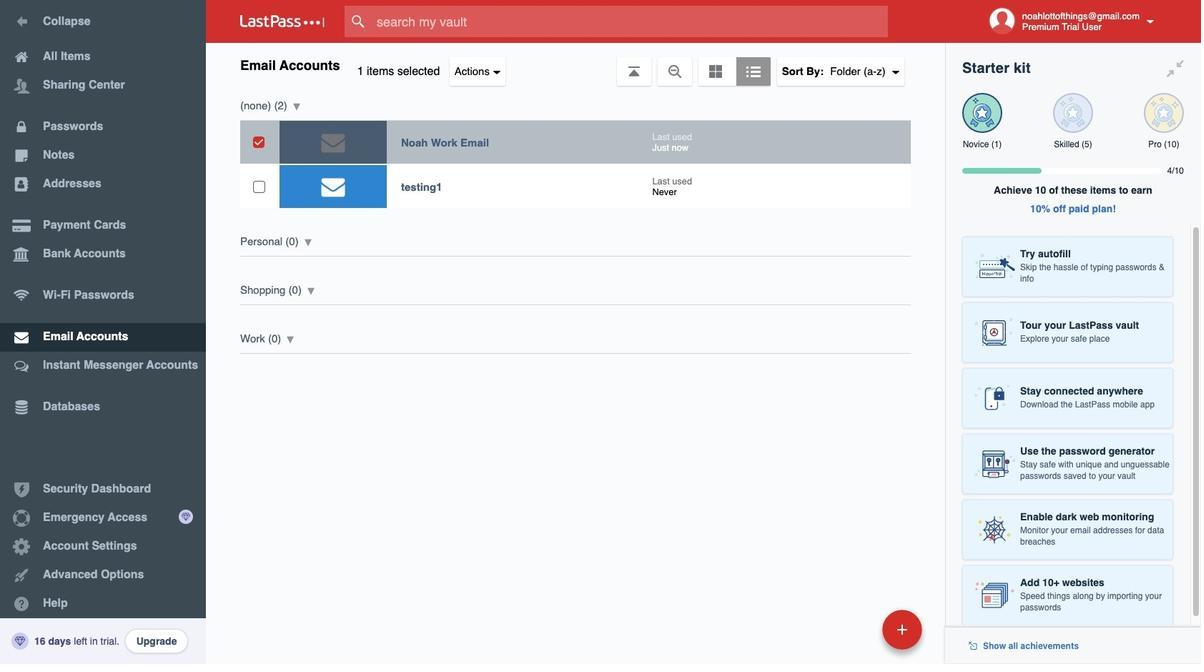 Task type: locate. For each thing, give the bounding box(es) containing it.
Search search field
[[345, 6, 916, 37]]

new item navigation
[[784, 606, 931, 664]]

new item element
[[784, 609, 927, 650]]



Task type: describe. For each thing, give the bounding box(es) containing it.
lastpass image
[[240, 15, 325, 28]]

main navigation navigation
[[0, 0, 206, 664]]

search my vault text field
[[345, 6, 916, 37]]

vault options navigation
[[206, 43, 945, 86]]



